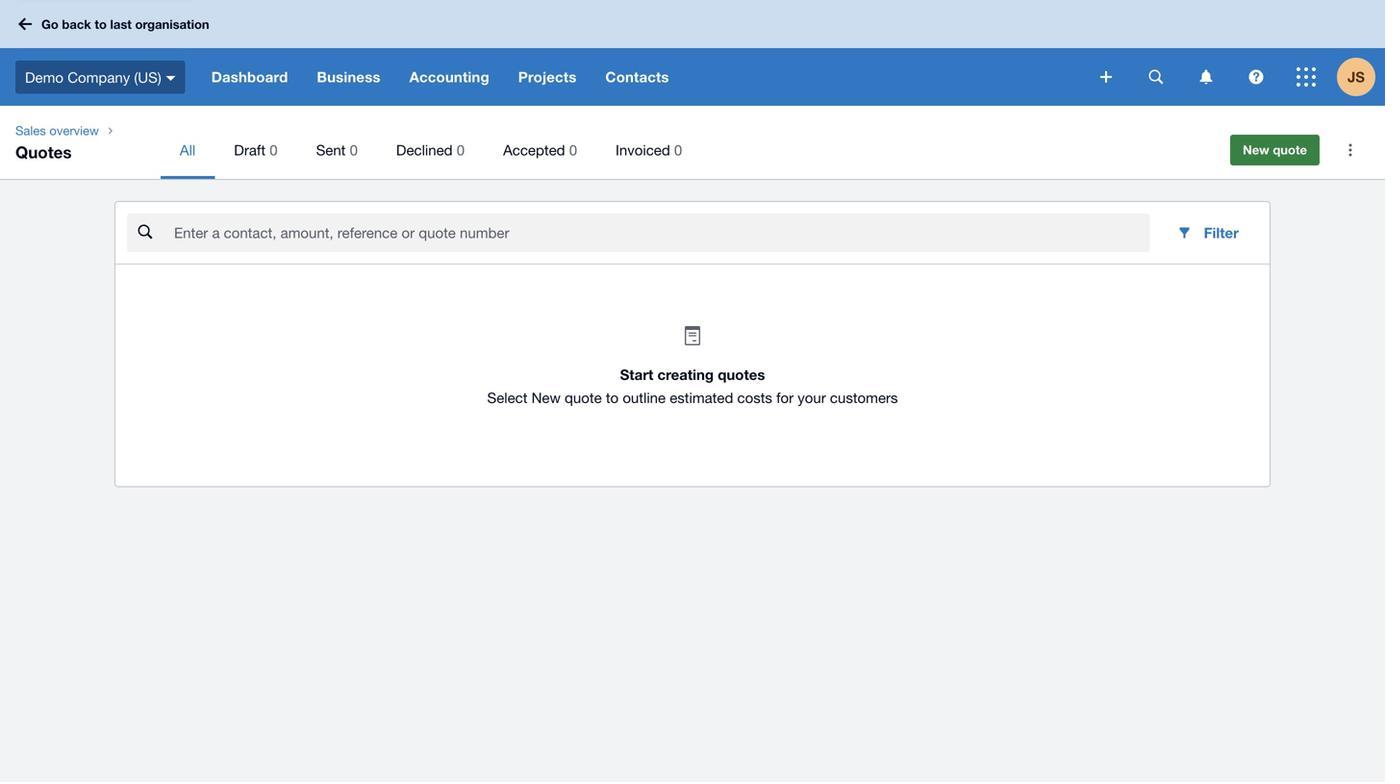 Task type: describe. For each thing, give the bounding box(es) containing it.
new quote link
[[1231, 135, 1320, 166]]

js button
[[1338, 48, 1386, 106]]

banner containing dashboard
[[0, 0, 1386, 106]]

projects button
[[504, 48, 591, 106]]

overview
[[49, 123, 99, 138]]

accounting
[[410, 68, 490, 86]]

0 for invoiced 0
[[675, 141, 683, 158]]

quotes
[[718, 366, 765, 384]]

declined 0
[[396, 141, 465, 158]]

new quote
[[1243, 142, 1308, 157]]

contacts
[[606, 68, 669, 86]]

0 for sent 0
[[350, 141, 358, 158]]

sent 0
[[316, 141, 358, 158]]

all link
[[161, 121, 215, 179]]

0 for draft 0
[[270, 141, 278, 158]]

quotes
[[15, 142, 72, 162]]

filter button
[[1162, 214, 1255, 252]]

demo company (us)
[[25, 69, 161, 85]]

quote inside start creating quotes select new quote to outline estimated costs for your customers
[[565, 389, 602, 406]]

projects
[[518, 68, 577, 86]]

accepted
[[503, 141, 565, 158]]

js
[[1348, 68, 1366, 86]]

dashboard
[[211, 68, 288, 86]]

(us)
[[134, 69, 161, 85]]

go
[[41, 17, 59, 32]]

declined
[[396, 141, 453, 158]]

to inside start creating quotes select new quote to outline estimated costs for your customers
[[606, 389, 619, 406]]

draft 0
[[234, 141, 278, 158]]

demo company (us) button
[[0, 48, 197, 106]]

sent
[[316, 141, 346, 158]]

1 horizontal spatial quote
[[1274, 142, 1308, 157]]

outline
[[623, 389, 666, 406]]

Enter a contact, amount, reference or quote number field
[[172, 215, 1151, 251]]

sales overview
[[15, 123, 99, 138]]

costs
[[738, 389, 773, 406]]

0 vertical spatial to
[[95, 17, 107, 32]]



Task type: locate. For each thing, give the bounding box(es) containing it.
menu
[[161, 121, 1204, 179]]

1 horizontal spatial to
[[606, 389, 619, 406]]

0 right declined
[[457, 141, 465, 158]]

0 vertical spatial new
[[1243, 142, 1270, 157]]

0 horizontal spatial quote
[[565, 389, 602, 406]]

svg image
[[18, 18, 32, 30], [1201, 70, 1213, 84], [1250, 70, 1264, 84], [1101, 71, 1112, 83], [166, 76, 176, 81]]

contacts button
[[591, 48, 684, 106]]

organisation
[[135, 17, 209, 32]]

select
[[487, 389, 528, 406]]

for
[[777, 389, 794, 406]]

1 horizontal spatial svg image
[[1297, 67, 1317, 87]]

2 0 from the left
[[350, 141, 358, 158]]

dashboard link
[[197, 48, 303, 106]]

1 vertical spatial quote
[[565, 389, 602, 406]]

1 vertical spatial to
[[606, 389, 619, 406]]

your
[[798, 389, 826, 406]]

0 vertical spatial quote
[[1274, 142, 1308, 157]]

to left outline
[[606, 389, 619, 406]]

4 0 from the left
[[569, 141, 577, 158]]

business
[[317, 68, 381, 86]]

svg image inside the demo company (us) popup button
[[166, 76, 176, 81]]

business button
[[303, 48, 395, 106]]

1 0 from the left
[[270, 141, 278, 158]]

demo
[[25, 69, 64, 85]]

accounting button
[[395, 48, 504, 106]]

svg image
[[1297, 67, 1317, 87], [1150, 70, 1164, 84]]

0 right accepted
[[569, 141, 577, 158]]

go back to last organisation link
[[12, 7, 221, 41]]

invoiced 0
[[616, 141, 683, 158]]

draft
[[234, 141, 266, 158]]

filter
[[1205, 224, 1240, 242]]

0 horizontal spatial to
[[95, 17, 107, 32]]

0 for declined 0
[[457, 141, 465, 158]]

new inside start creating quotes select new quote to outline estimated costs for your customers
[[532, 389, 561, 406]]

quote left 'shortcuts' icon
[[1274, 142, 1308, 157]]

0 horizontal spatial svg image
[[1150, 70, 1164, 84]]

all
[[180, 141, 196, 158]]

accepted 0
[[503, 141, 577, 158]]

quote
[[1274, 142, 1308, 157], [565, 389, 602, 406]]

5 0 from the left
[[675, 141, 683, 158]]

3 0 from the left
[[457, 141, 465, 158]]

0 horizontal spatial new
[[532, 389, 561, 406]]

banner
[[0, 0, 1386, 106]]

menu containing all
[[161, 121, 1204, 179]]

creating
[[658, 366, 714, 384]]

invoiced
[[616, 141, 670, 158]]

last
[[110, 17, 132, 32]]

start
[[620, 366, 654, 384]]

to
[[95, 17, 107, 32], [606, 389, 619, 406]]

quotes element
[[0, 106, 1386, 179]]

svg image inside go back to last organisation link
[[18, 18, 32, 30]]

customers
[[830, 389, 898, 406]]

menu inside quotes element
[[161, 121, 1204, 179]]

0
[[270, 141, 278, 158], [350, 141, 358, 158], [457, 141, 465, 158], [569, 141, 577, 158], [675, 141, 683, 158]]

new left 'shortcuts' icon
[[1243, 142, 1270, 157]]

back
[[62, 17, 91, 32]]

1 horizontal spatial new
[[1243, 142, 1270, 157]]

to left the last
[[95, 17, 107, 32]]

start creating quotes select new quote to outline estimated costs for your customers
[[487, 366, 898, 406]]

new right 'select'
[[532, 389, 561, 406]]

new inside quotes element
[[1243, 142, 1270, 157]]

sales overview link
[[8, 121, 107, 141]]

0 right sent
[[350, 141, 358, 158]]

estimated
[[670, 389, 734, 406]]

0 right draft
[[270, 141, 278, 158]]

go back to last organisation
[[41, 17, 209, 32]]

0 for accepted 0
[[569, 141, 577, 158]]

new
[[1243, 142, 1270, 157], [532, 389, 561, 406]]

0 right invoiced
[[675, 141, 683, 158]]

1 vertical spatial new
[[532, 389, 561, 406]]

quote left outline
[[565, 389, 602, 406]]

sales
[[15, 123, 46, 138]]

shortcuts image
[[1332, 131, 1370, 169]]

company
[[68, 69, 130, 85]]



Task type: vqa. For each thing, say whether or not it's contained in the screenshot.
0 corresponding to Invoiced 0
yes



